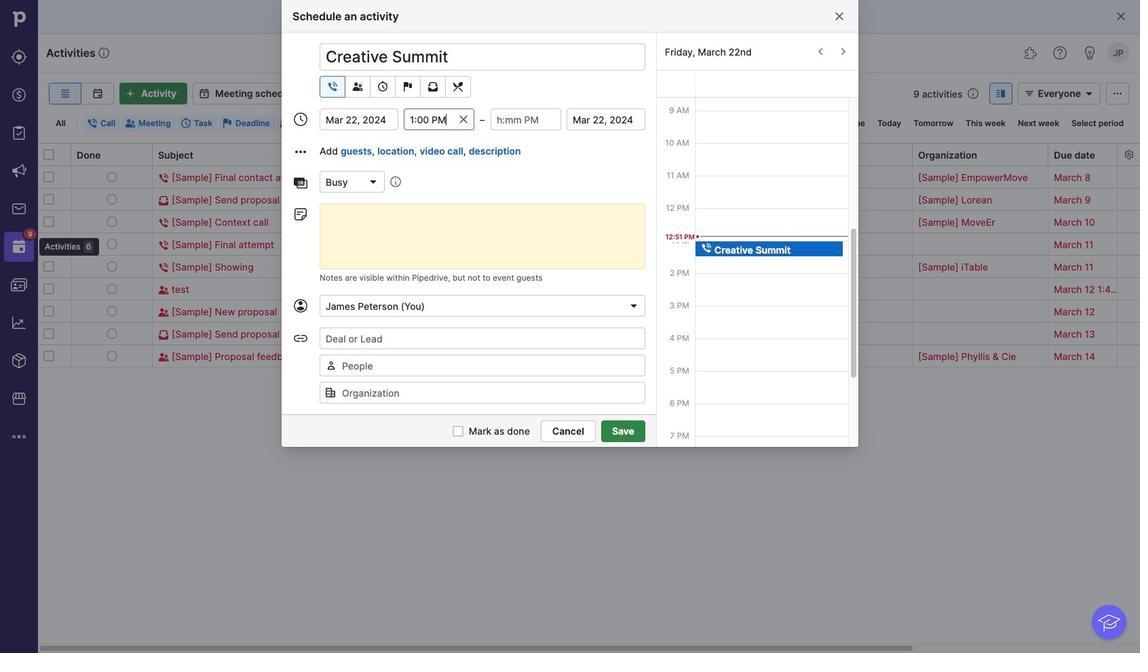 Task type: vqa. For each thing, say whether or not it's contained in the screenshot.
middle Info icon
yes



Task type: describe. For each thing, give the bounding box(es) containing it.
marketplace image
[[11, 391, 27, 407]]

more image
[[11, 429, 27, 445]]

8 row from the top
[[38, 322, 1140, 346]]

more actions image
[[1110, 88, 1126, 99]]

4 row from the top
[[38, 233, 1140, 256]]

deals image
[[11, 87, 27, 103]]

color undefined image
[[11, 239, 27, 255]]

7 row from the top
[[38, 300, 1140, 323]]

1 row from the top
[[38, 166, 1140, 189]]

3 color secondary image from the left
[[464, 248, 480, 264]]

1 vertical spatial color primary inverted image
[[701, 243, 712, 254]]

9 row from the top
[[38, 345, 1140, 368]]

none field organization
[[320, 382, 645, 404]]

Deal or Lead text field
[[320, 328, 645, 350]]

color primary image inside people field
[[326, 360, 337, 371]]

sales assistant image
[[1082, 45, 1098, 61]]

People text field
[[337, 356, 645, 376]]

0 horizontal spatial color primary inverted image
[[122, 88, 138, 99]]

1 color secondary image from the left
[[379, 248, 396, 264]]

5 row from the top
[[38, 255, 1140, 281]]

2 h:mm pm text field from the left
[[491, 109, 561, 130]]

info image
[[98, 48, 109, 58]]

insights image
[[11, 315, 27, 331]]

contacts image
[[11, 277, 27, 293]]

close image
[[834, 11, 845, 22]]



Task type: locate. For each thing, give the bounding box(es) containing it.
sales inbox image
[[11, 201, 27, 217]]

1 horizontal spatial h:mm pm text field
[[491, 109, 561, 130]]

dialog
[[0, 0, 1140, 654]]

products image
[[11, 353, 27, 369]]

knowledge center bot, also known as kc bot is an onboarding assistant that allows you to see the list of onboarding items in one place for quick and easy reference. this improves your in-app experience. image
[[1092, 606, 1127, 640]]

h:mm PM text field
[[404, 109, 474, 130], [491, 109, 561, 130]]

1 horizontal spatial info image
[[968, 88, 979, 99]]

next day image
[[836, 46, 852, 57]]

none field deal or lead
[[320, 328, 645, 350]]

projects image
[[11, 125, 27, 141]]

calendar image
[[89, 88, 106, 99]]

color primary image
[[350, 81, 366, 92], [400, 81, 416, 92], [425, 81, 441, 92], [450, 81, 466, 92], [293, 111, 309, 128], [125, 118, 136, 129], [180, 118, 191, 129], [280, 118, 290, 129], [43, 149, 54, 160], [43, 172, 54, 183], [106, 172, 117, 183], [293, 175, 309, 191], [43, 194, 54, 205], [106, 194, 117, 205], [158, 196, 169, 206], [293, 206, 309, 223], [43, 217, 54, 227], [158, 218, 169, 229], [158, 240, 169, 251], [43, 261, 54, 272], [158, 263, 169, 274], [158, 285, 169, 296], [293, 298, 309, 314], [106, 306, 117, 317], [43, 329, 54, 339], [326, 360, 337, 371]]

0 vertical spatial info image
[[968, 88, 979, 99]]

row
[[38, 166, 1140, 189], [38, 188, 1140, 211], [38, 210, 1140, 234], [38, 233, 1140, 256], [38, 255, 1140, 281], [38, 278, 1140, 301], [38, 300, 1140, 323], [38, 322, 1140, 346], [38, 345, 1140, 368]]

color primary image inside organization field
[[325, 388, 336, 398]]

4 color secondary image from the left
[[513, 248, 529, 264]]

1 h:mm pm text field from the left
[[404, 109, 474, 130]]

none field people
[[320, 355, 645, 377]]

quick add image
[[709, 45, 725, 61]]

0 vertical spatial color primary inverted image
[[122, 88, 138, 99]]

0 horizontal spatial h:mm pm text field
[[404, 109, 474, 130]]

None text field
[[320, 109, 398, 130]]

0 horizontal spatial info image
[[390, 176, 401, 187]]

1 vertical spatial info image
[[390, 176, 401, 187]]

leads image
[[11, 49, 27, 65]]

open details in full view image
[[993, 88, 1010, 99]]

None field
[[320, 171, 385, 193], [320, 295, 645, 317], [320, 328, 645, 350], [320, 355, 645, 377], [320, 382, 645, 404], [320, 171, 385, 193], [320, 295, 645, 317]]

previous day image
[[813, 46, 829, 57]]

color secondary image
[[379, 248, 396, 264], [404, 248, 420, 264], [464, 248, 480, 264], [513, 248, 529, 264]]

3 row from the top
[[38, 210, 1140, 234]]

2 row from the top
[[38, 188, 1140, 211]]

menu
[[0, 0, 99, 654]]

grid
[[38, 143, 1140, 654]]

quick help image
[[1052, 45, 1068, 61]]

color primary image
[[1116, 11, 1127, 22], [324, 81, 341, 92], [375, 81, 391, 92], [304, 86, 320, 102], [196, 88, 213, 99], [1022, 88, 1038, 99], [1081, 88, 1098, 99], [458, 114, 469, 125], [87, 118, 98, 129], [222, 118, 233, 129], [324, 118, 335, 129], [293, 144, 309, 160], [158, 173, 169, 184], [368, 176, 379, 187], [106, 217, 117, 227], [43, 239, 54, 250], [106, 239, 117, 250], [106, 261, 117, 272], [43, 284, 54, 295], [106, 284, 117, 295], [628, 301, 639, 312], [43, 306, 54, 317], [158, 308, 169, 318], [106, 329, 117, 339], [158, 330, 169, 341], [293, 331, 309, 347], [43, 351, 54, 362], [106, 351, 117, 362], [158, 352, 169, 363], [325, 388, 336, 398], [453, 426, 464, 437]]

color secondary image
[[1124, 149, 1135, 160], [331, 248, 347, 264], [355, 248, 371, 264], [439, 248, 455, 264], [488, 248, 504, 264], [548, 248, 564, 264]]

campaigns image
[[11, 163, 27, 179]]

Call text field
[[320, 43, 645, 71]]

Organization text field
[[320, 382, 645, 404]]

1 horizontal spatial color primary inverted image
[[701, 243, 712, 254]]

color primary inverted image
[[122, 88, 138, 99], [701, 243, 712, 254]]

list image
[[57, 88, 73, 99]]

menu item
[[0, 228, 38, 266]]

Search Pipedrive field
[[448, 39, 692, 67]]

home image
[[9, 9, 29, 29]]

6 row from the top
[[38, 278, 1140, 301]]

None text field
[[567, 109, 645, 130]]

info image
[[968, 88, 979, 99], [390, 176, 401, 187]]

2 color secondary image from the left
[[404, 248, 420, 264]]



